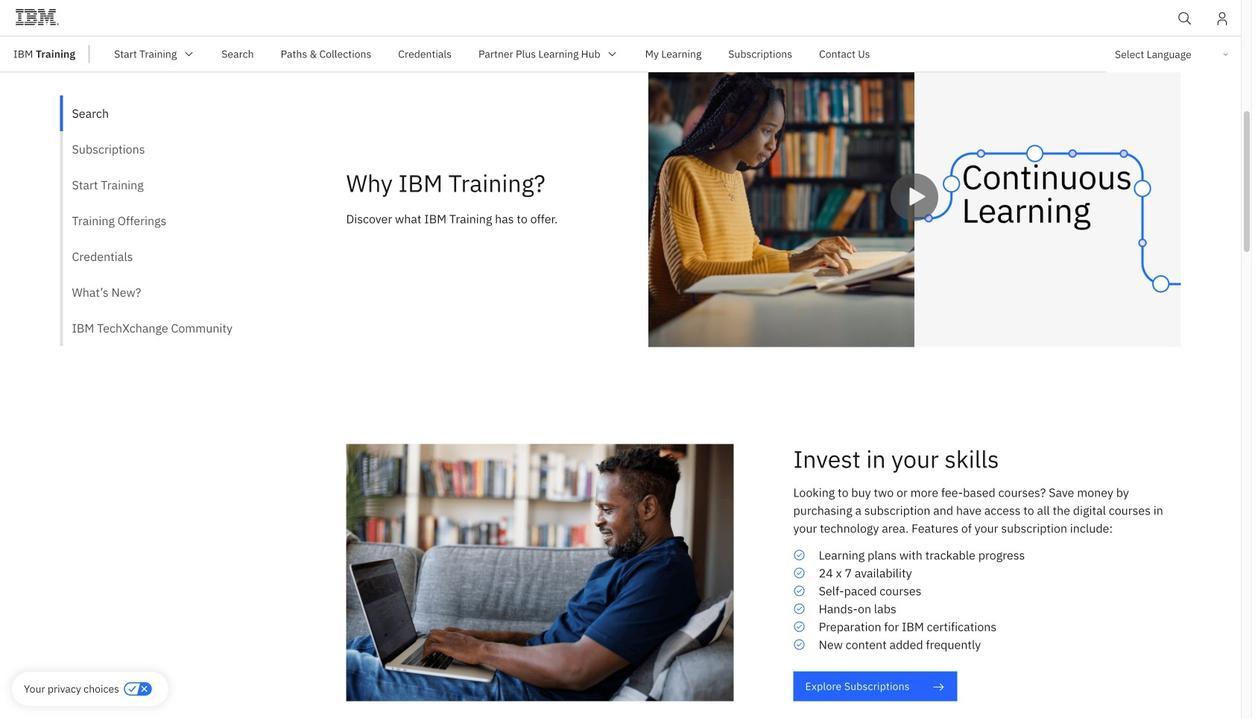 Task type: vqa. For each thing, say whether or not it's contained in the screenshot.
Let's talk element
no



Task type: locate. For each thing, give the bounding box(es) containing it.
your privacy choices element
[[24, 681, 119, 697]]

search image
[[1178, 11, 1193, 26]]

ibm platform name element
[[0, 0, 1242, 43], [0, 37, 1242, 72], [101, 37, 1242, 72]]



Task type: describe. For each thing, give the bounding box(es) containing it.
partner plus learning hub image
[[607, 48, 619, 60]]

notifications image
[[1216, 11, 1231, 26]]

start training image
[[183, 48, 195, 60]]



